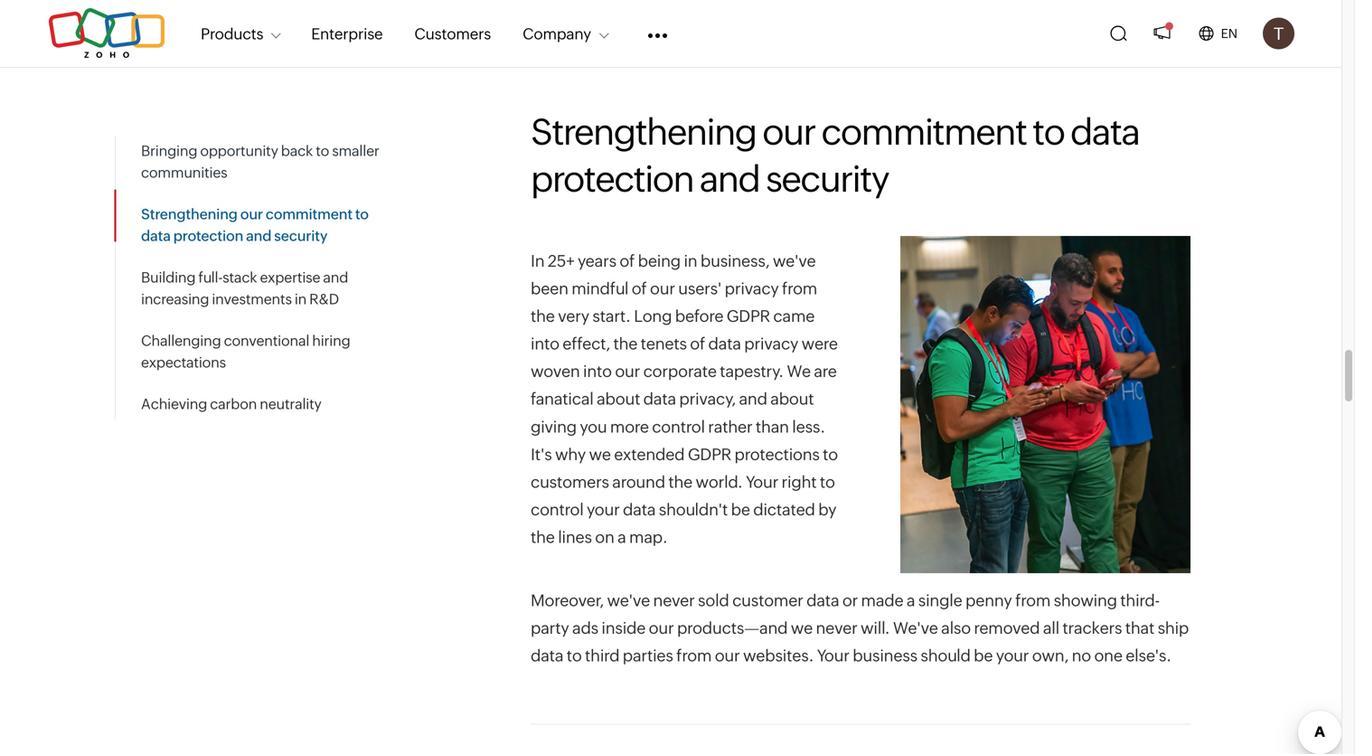 Task type: vqa. For each thing, say whether or not it's contained in the screenshot.
Zoho crm Logo
no



Task type: locate. For each thing, give the bounding box(es) containing it.
1 vertical spatial of
[[632, 279, 647, 298]]

1 horizontal spatial your
[[817, 647, 850, 665]]

protection up full-
[[173, 227, 243, 244]]

0 horizontal spatial control
[[531, 501, 584, 519]]

0 horizontal spatial we
[[589, 445, 611, 464]]

0 horizontal spatial your
[[746, 473, 779, 492]]

1 horizontal spatial into
[[583, 362, 612, 381]]

and
[[700, 158, 760, 200], [246, 227, 272, 244], [323, 269, 348, 286], [739, 390, 768, 409]]

0 horizontal spatial we've
[[607, 591, 650, 610]]

1 vertical spatial your
[[997, 647, 1030, 665]]

1 vertical spatial control
[[531, 501, 584, 519]]

very
[[558, 307, 590, 326]]

moreover, we've never sold customer data or made a single penny from showing third- party ads inside our products—and we never will. we've also removed all trackers that ship data to third parties from our websites. your business should be your own, no one else's.
[[531, 591, 1190, 665]]

about up the more
[[597, 390, 641, 409]]

never
[[654, 591, 695, 610], [816, 619, 858, 638]]

1 vertical spatial protection
[[173, 227, 243, 244]]

0 horizontal spatial be
[[731, 501, 751, 519]]

from up the all
[[1016, 591, 1051, 610]]

control down privacy,
[[652, 418, 705, 436]]

we've up inside
[[607, 591, 650, 610]]

1 horizontal spatial from
[[782, 279, 818, 298]]

back
[[281, 142, 313, 159]]

1 vertical spatial strengthening
[[141, 206, 238, 223]]

the down start.
[[614, 335, 638, 353]]

0 horizontal spatial commitment
[[266, 206, 353, 223]]

1 vertical spatial never
[[816, 619, 858, 638]]

1 vertical spatial into
[[583, 362, 612, 381]]

smaller
[[332, 142, 380, 159]]

0 horizontal spatial in
[[295, 291, 307, 308]]

are
[[814, 362, 837, 381]]

1 horizontal spatial we
[[791, 619, 813, 638]]

privacy,
[[680, 390, 736, 409]]

privacy up tapestry.
[[745, 335, 799, 353]]

we up websites.
[[791, 619, 813, 638]]

third-
[[1121, 591, 1160, 610]]

privacy down business,
[[725, 279, 779, 298]]

expertise
[[260, 269, 320, 286]]

a
[[618, 528, 626, 547], [907, 591, 916, 610]]

be
[[731, 501, 751, 519], [974, 647, 993, 665]]

into down effect,
[[583, 362, 612, 381]]

gdpr
[[727, 307, 771, 326], [688, 445, 732, 464]]

bringing opportunity back to smaller communities
[[141, 142, 380, 181]]

your up on
[[587, 501, 620, 519]]

1 horizontal spatial about
[[771, 390, 814, 409]]

control
[[652, 418, 705, 436], [531, 501, 584, 519]]

in inside building full-stack expertise and increasing investments in r&d
[[295, 291, 307, 308]]

we inside in 25+ years of being in business, we've been mindful of our users' privacy from the very start. long before gdpr came into effect, the tenets of data privacy were woven into our corporate tapestry. we are fanatical about data privacy, and about giving you more control rather than less. it's why we extended gdpr protections to customers around the world. your right to control your data shouldn't be dictated by the lines on a map.
[[589, 445, 611, 464]]

0 vertical spatial we've
[[773, 252, 816, 270]]

1 horizontal spatial your
[[997, 647, 1030, 665]]

we've inside in 25+ years of being in business, we've been mindful of our users' privacy from the very start. long before gdpr came into effect, the tenets of data privacy were woven into our corporate tapestry. we are fanatical about data privacy, and about giving you more control rather than less. it's why we extended gdpr protections to customers around the world. your right to control your data shouldn't be dictated by the lines on a map.
[[773, 252, 816, 270]]

ads
[[573, 619, 599, 638]]

right
[[782, 473, 817, 492]]

security
[[766, 158, 889, 200], [274, 227, 328, 244]]

your left business
[[817, 647, 850, 665]]

we down you in the bottom of the page
[[589, 445, 611, 464]]

in left r&d
[[295, 291, 307, 308]]

we've inside the moreover, we've never sold customer data or made a single penny from showing third- party ads inside our products—and we never will. we've also removed all trackers that ship data to third parties from our websites. your business should be your own, no one else's.
[[607, 591, 650, 610]]

1 vertical spatial in
[[295, 291, 307, 308]]

and up business,
[[700, 158, 760, 200]]

long
[[634, 307, 672, 326]]

1 vertical spatial from
[[1016, 591, 1051, 610]]

all
[[1044, 619, 1060, 638]]

company
[[523, 25, 592, 42]]

1 vertical spatial a
[[907, 591, 916, 610]]

1 vertical spatial be
[[974, 647, 993, 665]]

a right on
[[618, 528, 626, 547]]

0 horizontal spatial about
[[597, 390, 641, 409]]

and up r&d
[[323, 269, 348, 286]]

0 vertical spatial strengthening our commitment to data protection and security
[[531, 111, 1140, 200]]

customers link
[[415, 14, 491, 53]]

1 vertical spatial strengthening our commitment to data protection and security
[[141, 206, 369, 244]]

your down removed
[[997, 647, 1030, 665]]

0 horizontal spatial protection
[[173, 227, 243, 244]]

the down been on the top left
[[531, 307, 555, 326]]

moreover,
[[531, 591, 604, 610]]

ship
[[1158, 619, 1190, 638]]

to
[[1033, 111, 1065, 153], [316, 142, 329, 159], [355, 206, 369, 223], [823, 445, 838, 464], [820, 473, 835, 492], [567, 647, 582, 665]]

to inside the moreover, we've never sold customer data or made a single penny from showing third- party ads inside our products—and we never will. we've also removed all trackers that ship data to third parties from our websites. your business should be your own, no one else's.
[[567, 647, 582, 665]]

1 vertical spatial we've
[[607, 591, 650, 610]]

your inside in 25+ years of being in business, we've been mindful of our users' privacy from the very start. long before gdpr came into effect, the tenets of data privacy were woven into our corporate tapestry. we are fanatical about data privacy, and about giving you more control rather than less. it's why we extended gdpr protections to customers around the world. your right to control your data shouldn't be dictated by the lines on a map.
[[587, 501, 620, 519]]

start.
[[593, 307, 631, 326]]

0 horizontal spatial a
[[618, 528, 626, 547]]

your
[[746, 473, 779, 492], [817, 647, 850, 665]]

gdpr left came
[[727, 307, 771, 326]]

of down before
[[690, 335, 706, 353]]

dictated
[[754, 501, 816, 519]]

that
[[1126, 619, 1155, 638]]

0 vertical spatial in
[[684, 252, 698, 270]]

than
[[756, 418, 790, 436]]

about
[[597, 390, 641, 409], [771, 390, 814, 409]]

to inside the bringing opportunity back to smaller communities
[[316, 142, 329, 159]]

en
[[1222, 26, 1238, 41]]

r&d
[[310, 291, 339, 308]]

be down removed
[[974, 647, 993, 665]]

be inside in 25+ years of being in business, we've been mindful of our users' privacy from the very start. long before gdpr came into effect, the tenets of data privacy were woven into our corporate tapestry. we are fanatical about data privacy, and about giving you more control rather than less. it's why we extended gdpr protections to customers around the world. your right to control your data shouldn't be dictated by the lines on a map.
[[731, 501, 751, 519]]

1 horizontal spatial strengthening our commitment to data protection and security
[[531, 111, 1140, 200]]

own,
[[1033, 647, 1069, 665]]

never left sold on the bottom of the page
[[654, 591, 695, 610]]

party
[[531, 619, 569, 638]]

your inside in 25+ years of being in business, we've been mindful of our users' privacy from the very start. long before gdpr came into effect, the tenets of data privacy were woven into our corporate tapestry. we are fanatical about data privacy, and about giving you more control rather than less. it's why we extended gdpr protections to customers around the world. your right to control your data shouldn't be dictated by the lines on a map.
[[746, 473, 779, 492]]

1 horizontal spatial in
[[684, 252, 698, 270]]

into up the woven
[[531, 335, 560, 353]]

opportunity
[[200, 142, 278, 159]]

business,
[[701, 252, 770, 270]]

0 vertical spatial from
[[782, 279, 818, 298]]

0 vertical spatial commitment
[[822, 111, 1027, 153]]

your inside the moreover, we've never sold customer data or made a single penny from showing third- party ads inside our products—and we never will. we've also removed all trackers that ship data to third parties from our websites. your business should be your own, no one else's.
[[997, 647, 1030, 665]]

0 vertical spatial privacy
[[725, 279, 779, 298]]

our
[[763, 111, 816, 153], [240, 206, 263, 223], [650, 279, 676, 298], [615, 362, 641, 381], [649, 619, 674, 638], [715, 647, 740, 665]]

0 vertical spatial security
[[766, 158, 889, 200]]

1 about from the left
[[597, 390, 641, 409]]

in up users'
[[684, 252, 698, 270]]

strengthening
[[531, 111, 757, 153], [141, 206, 238, 223]]

removed
[[975, 619, 1041, 638]]

and down tapestry.
[[739, 390, 768, 409]]

tapestry.
[[720, 362, 784, 381]]

third
[[585, 647, 620, 665]]

a inside in 25+ years of being in business, we've been mindful of our users' privacy from the very start. long before gdpr came into effect, the tenets of data privacy were woven into our corporate tapestry. we are fanatical about data privacy, and about giving you more control rather than less. it's why we extended gdpr protections to customers around the world. your right to control your data shouldn't be dictated by the lines on a map.
[[618, 528, 626, 547]]

of right years
[[620, 252, 635, 270]]

0 horizontal spatial security
[[274, 227, 328, 244]]

in
[[531, 252, 545, 270]]

1 vertical spatial we
[[791, 619, 813, 638]]

giving
[[531, 418, 577, 436]]

came
[[774, 307, 815, 326]]

we
[[589, 445, 611, 464], [791, 619, 813, 638]]

0 vertical spatial be
[[731, 501, 751, 519]]

0 horizontal spatial from
[[677, 647, 712, 665]]

we've up came
[[773, 252, 816, 270]]

0 vertical spatial strengthening
[[531, 111, 757, 153]]

1 vertical spatial your
[[817, 647, 850, 665]]

of
[[620, 252, 635, 270], [632, 279, 647, 298], [690, 335, 706, 353]]

commitment
[[822, 111, 1027, 153], [266, 206, 353, 223]]

made
[[862, 591, 904, 610]]

0 vertical spatial control
[[652, 418, 705, 436]]

be down world.
[[731, 501, 751, 519]]

we've
[[773, 252, 816, 270], [607, 591, 650, 610]]

your down protections
[[746, 473, 779, 492]]

in 25+ years of being in business, we've been mindful of our users' privacy from the very start. long before gdpr came into effect, the tenets of data privacy were woven into our corporate tapestry. we are fanatical about data privacy, and about giving you more control rather than less. it's why we extended gdpr protections to customers around the world. your right to control your data shouldn't be dictated by the lines on a map.
[[531, 252, 838, 547]]

a up we've
[[907, 591, 916, 610]]

gdpr up world.
[[688, 445, 732, 464]]

0 horizontal spatial never
[[654, 591, 695, 610]]

0 vertical spatial we
[[589, 445, 611, 464]]

1 horizontal spatial a
[[907, 591, 916, 610]]

woven
[[531, 362, 580, 381]]

effect,
[[563, 335, 611, 353]]

your inside the moreover, we've never sold customer data or made a single penny from showing third- party ads inside our products—and we never will. we've also removed all trackers that ship data to third parties from our websites. your business should be your own, no one else's.
[[817, 647, 850, 665]]

data
[[1071, 111, 1140, 153], [141, 227, 171, 244], [709, 335, 742, 353], [644, 390, 677, 409], [623, 501, 656, 519], [807, 591, 840, 610], [531, 647, 564, 665]]

0 horizontal spatial into
[[531, 335, 560, 353]]

1 horizontal spatial be
[[974, 647, 993, 665]]

of up 'long'
[[632, 279, 647, 298]]

1 vertical spatial commitment
[[266, 206, 353, 223]]

0 horizontal spatial strengthening our commitment to data protection and security
[[141, 206, 369, 244]]

from up came
[[782, 279, 818, 298]]

control down the customers
[[531, 501, 584, 519]]

achieving
[[141, 396, 207, 412]]

more
[[610, 418, 649, 436]]

never down "or"
[[816, 619, 858, 638]]

0 vertical spatial your
[[746, 473, 779, 492]]

1 horizontal spatial we've
[[773, 252, 816, 270]]

protection up years
[[531, 158, 694, 200]]

1 horizontal spatial protection
[[531, 158, 694, 200]]

full-
[[198, 269, 223, 286]]

0 vertical spatial your
[[587, 501, 620, 519]]

from right parties
[[677, 647, 712, 665]]

0 vertical spatial a
[[618, 528, 626, 547]]

0 vertical spatial into
[[531, 335, 560, 353]]

0 horizontal spatial your
[[587, 501, 620, 519]]

your
[[587, 501, 620, 519], [997, 647, 1030, 665]]

about down we
[[771, 390, 814, 409]]

hiring
[[312, 332, 351, 349]]

strengthening our commitment to data protection and security
[[531, 111, 1140, 200], [141, 206, 369, 244]]

0 horizontal spatial strengthening
[[141, 206, 238, 223]]

tenets
[[641, 335, 687, 353]]



Task type: describe. For each thing, give the bounding box(es) containing it.
the left lines
[[531, 528, 555, 547]]

by
[[819, 501, 837, 519]]

it's
[[531, 445, 552, 464]]

0 vertical spatial protection
[[531, 158, 694, 200]]

been
[[531, 279, 569, 298]]

2 vertical spatial of
[[690, 335, 706, 353]]

0 vertical spatial never
[[654, 591, 695, 610]]

years
[[578, 252, 617, 270]]

neutrality
[[260, 396, 322, 412]]

2 horizontal spatial from
[[1016, 591, 1051, 610]]

we
[[787, 362, 811, 381]]

were
[[802, 335, 838, 353]]

customer
[[733, 591, 804, 610]]

less.
[[793, 418, 826, 436]]

1 horizontal spatial strengthening
[[531, 111, 757, 153]]

building
[[141, 269, 196, 286]]

achieving carbon neutrality
[[141, 396, 322, 412]]

1 horizontal spatial security
[[766, 158, 889, 200]]

sold
[[698, 591, 730, 610]]

2 about from the left
[[771, 390, 814, 409]]

stack
[[223, 269, 257, 286]]

0 vertical spatial of
[[620, 252, 635, 270]]

communities
[[141, 164, 228, 181]]

enterprise
[[311, 25, 383, 42]]

expectations
[[141, 354, 226, 371]]

fanatical
[[531, 390, 594, 409]]

business
[[853, 647, 918, 665]]

carbon
[[210, 396, 257, 412]]

and inside building full-stack expertise and increasing investments in r&d
[[323, 269, 348, 286]]

websites.
[[743, 647, 814, 665]]

rather
[[708, 418, 753, 436]]

users'
[[679, 279, 722, 298]]

customers
[[531, 473, 609, 492]]

shouldn't
[[659, 501, 728, 519]]

products
[[201, 25, 264, 42]]

1 horizontal spatial commitment
[[822, 111, 1027, 153]]

protections
[[735, 445, 820, 464]]

one
[[1095, 647, 1123, 665]]

before
[[675, 307, 724, 326]]

we've
[[893, 619, 939, 638]]

investments
[[212, 291, 292, 308]]

no
[[1072, 647, 1092, 665]]

being
[[638, 252, 681, 270]]

products—and
[[677, 619, 788, 638]]

and inside in 25+ years of being in business, we've been mindful of our users' privacy from the very start. long before gdpr came into effect, the tenets of data privacy were woven into our corporate tapestry. we are fanatical about data privacy, and about giving you more control rather than less. it's why we extended gdpr protections to customers around the world. your right to control your data shouldn't be dictated by the lines on a map.
[[739, 390, 768, 409]]

increasing
[[141, 291, 209, 308]]

penny
[[966, 591, 1013, 610]]

trackers
[[1063, 619, 1123, 638]]

parties
[[623, 647, 674, 665]]

inside
[[602, 619, 646, 638]]

2 vertical spatial from
[[677, 647, 712, 665]]

challenging
[[141, 332, 221, 349]]

be inside the moreover, we've never sold customer data or made a single penny from showing third- party ads inside our products—and we never will. we've also removed all trackers that ship data to third parties from our websites. your business should be your own, no one else's.
[[974, 647, 993, 665]]

showing
[[1054, 591, 1118, 610]]

mindful
[[572, 279, 629, 298]]

bringing
[[141, 142, 197, 159]]

1 vertical spatial privacy
[[745, 335, 799, 353]]

customers
[[415, 25, 491, 42]]

1 vertical spatial gdpr
[[688, 445, 732, 464]]

building full-stack expertise and increasing investments in r&d
[[141, 269, 348, 308]]

why
[[555, 445, 586, 464]]

the up shouldn't
[[669, 473, 693, 492]]

conventional
[[224, 332, 310, 349]]

1 horizontal spatial never
[[816, 619, 858, 638]]

enterprise link
[[311, 14, 383, 53]]

extended
[[614, 445, 685, 464]]

or
[[843, 591, 858, 610]]

25+
[[548, 252, 575, 270]]

lines
[[558, 528, 592, 547]]

1 vertical spatial security
[[274, 227, 328, 244]]

on
[[595, 528, 615, 547]]

should
[[921, 647, 971, 665]]

you
[[580, 418, 607, 436]]

will.
[[861, 619, 890, 638]]

world.
[[696, 473, 743, 492]]

and up stack
[[246, 227, 272, 244]]

from inside in 25+ years of being in business, we've been mindful of our users' privacy from the very start. long before gdpr came into effect, the tenets of data privacy were woven into our corporate tapestry. we are fanatical about data privacy, and about giving you more control rather than less. it's why we extended gdpr protections to customers around the world. your right to control your data shouldn't be dictated by the lines on a map.
[[782, 279, 818, 298]]

1 horizontal spatial control
[[652, 418, 705, 436]]

we inside the moreover, we've never sold customer data or made a single penny from showing third- party ads inside our products—and we never will. we've also removed all trackers that ship data to third parties from our websites. your business should be your own, no one else's.
[[791, 619, 813, 638]]

in inside in 25+ years of being in business, we've been mindful of our users' privacy from the very start. long before gdpr came into effect, the tenets of data privacy were woven into our corporate tapestry. we are fanatical about data privacy, and about giving you more control rather than less. it's why we extended gdpr protections to customers around the world. your right to control your data shouldn't be dictated by the lines on a map.
[[684, 252, 698, 270]]

challenging conventional hiring expectations
[[141, 332, 351, 371]]

around
[[613, 473, 666, 492]]

map.
[[630, 528, 668, 547]]

single
[[919, 591, 963, 610]]

a inside the moreover, we've never sold customer data or made a single penny from showing third- party ads inside our products—and we never will. we've also removed all trackers that ship data to third parties from our websites. your business should be your own, no one else's.
[[907, 591, 916, 610]]

0 vertical spatial gdpr
[[727, 307, 771, 326]]

corporate
[[644, 362, 717, 381]]

else's.
[[1126, 647, 1172, 665]]

terry turtle image
[[1264, 18, 1295, 49]]



